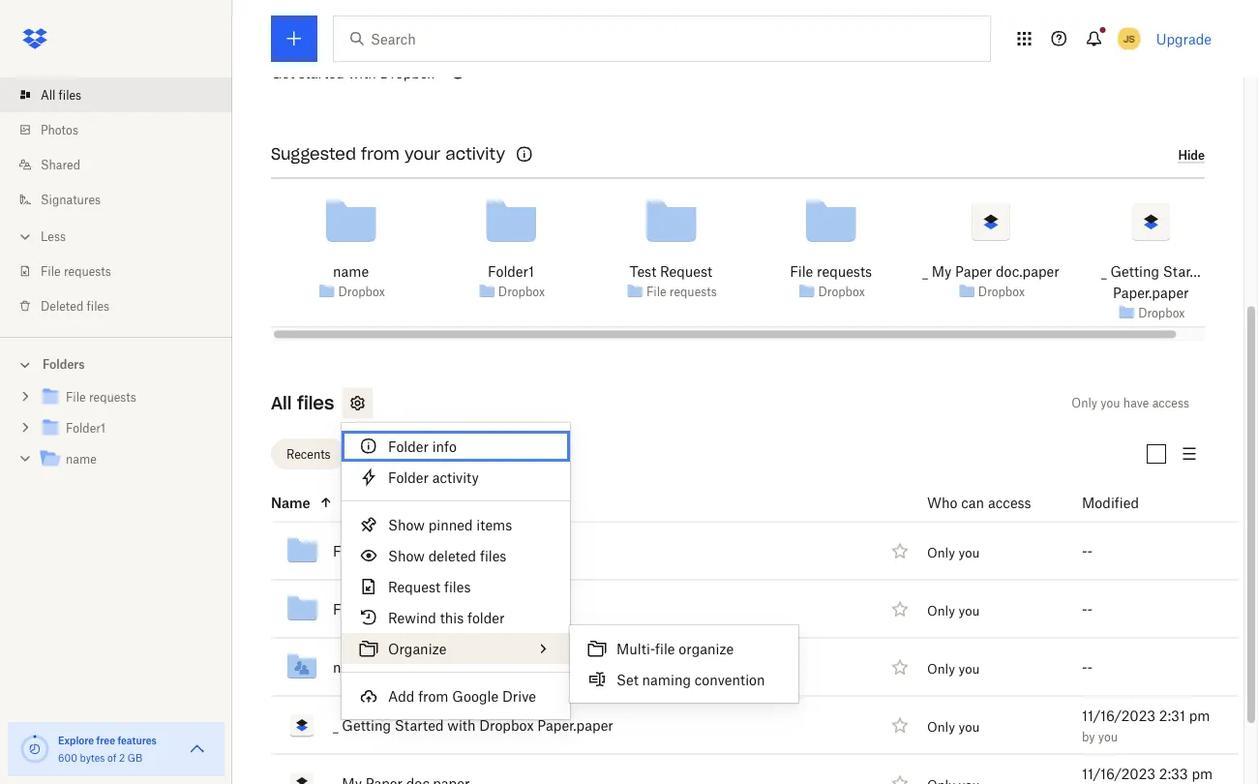 Task type: describe. For each thing, give the bounding box(es) containing it.
getting for star…
[[1111, 263, 1160, 279]]

modified button
[[1083, 491, 1190, 515]]

files for request files menu item
[[444, 579, 471, 595]]

2 vertical spatial name link
[[333, 656, 369, 679]]

2:31
[[1160, 708, 1186, 724]]

_ for _ getting started with dropbox paper.paper
[[333, 718, 338, 734]]

0 horizontal spatial with
[[348, 65, 376, 82]]

features
[[118, 734, 157, 747]]

test request
[[630, 263, 713, 279]]

by
[[1083, 730, 1096, 745]]

0 vertical spatial access
[[1153, 397, 1190, 411]]

dropbox link for _ my paper doc.paper
[[979, 282, 1026, 302]]

requests inside list
[[64, 264, 111, 278]]

files for "deleted files" "link"
[[87, 299, 110, 313]]

you for file requests
[[959, 545, 980, 561]]

suggested
[[271, 145, 356, 165]]

name _ getting started with dropbox paper.paper, modified 11/16/2023 2:31 pm, element
[[229, 697, 1239, 755]]

modified
[[1083, 495, 1140, 511]]

request inside menu item
[[388, 579, 441, 595]]

show pinned items
[[388, 517, 513, 533]]

bytes
[[80, 752, 105, 764]]

show for show pinned items
[[388, 517, 425, 533]]

_ getting started with dropbox paper.paper
[[333, 718, 614, 734]]

activity inside menu item
[[433, 469, 479, 486]]

_ getting star… paper.paper link
[[1081, 261, 1222, 303]]

0 vertical spatial name link
[[333, 261, 369, 282]]

folder settings image
[[346, 392, 369, 415]]

dropbox for _ my paper doc.paper
[[979, 285, 1026, 299]]

name link inside group
[[39, 447, 217, 473]]

rewind this folder
[[388, 610, 505, 626]]

get
[[271, 65, 295, 82]]

11/16/2023 2:33 pm
[[1083, 766, 1213, 782]]

upgrade link
[[1157, 31, 1212, 47]]

only you button for _ getting started with dropbox paper.paper
[[928, 720, 980, 735]]

signatures
[[41, 192, 101, 207]]

only you for name
[[928, 662, 980, 677]]

pinned
[[429, 517, 473, 533]]

_ getting started with dropbox paper.paper link
[[333, 714, 614, 737]]

set
[[617, 672, 639, 688]]

folders
[[43, 357, 85, 372]]

organize menu item
[[342, 633, 570, 664]]

rewind this folder menu item
[[342, 602, 570, 633]]

pm for 11/16/2023 2:33 pm
[[1192, 766, 1213, 782]]

from for your
[[361, 145, 400, 165]]

free
[[96, 734, 115, 747]]

recents
[[287, 447, 331, 462]]

-- for folder1
[[1083, 601, 1093, 618]]

only for file requests
[[928, 545, 956, 561]]

deleted
[[41, 299, 84, 313]]

name name, modified 11/16/2023 2:33 pm, element
[[229, 639, 1239, 697]]

organize
[[388, 641, 447, 657]]

starred
[[370, 447, 411, 462]]

11/16/2023 2:31 pm by you
[[1083, 708, 1211, 745]]

can
[[962, 495, 985, 511]]

request inside "link"
[[660, 263, 713, 279]]

naming
[[643, 672, 691, 688]]

signatures link
[[15, 182, 232, 217]]

get started with dropbox
[[271, 65, 435, 82]]

google
[[453, 688, 499, 704]]

name
[[271, 495, 311, 511]]

multi-file organize menu item
[[570, 633, 799, 664]]

less image
[[15, 227, 35, 246]]

items
[[477, 517, 513, 533]]

star…
[[1164, 263, 1201, 279]]

of
[[107, 752, 116, 764]]

2 vertical spatial name
[[333, 659, 369, 676]]

files inside "show deleted files" "menu item"
[[480, 548, 507, 564]]

list containing all files
[[0, 66, 232, 337]]

recents button
[[271, 439, 346, 470]]

0 horizontal spatial access
[[989, 495, 1032, 511]]

name file requests, modified 11/16/2023 2:36 pm, element
[[229, 523, 1239, 581]]

request files
[[388, 579, 471, 595]]

doc.paper
[[996, 263, 1060, 279]]

multi-
[[617, 641, 656, 657]]

folder activity
[[388, 469, 479, 486]]

dropbox link for _ getting star… paper.paper
[[1139, 304, 1186, 323]]

who can access
[[928, 495, 1032, 511]]

only you button for name
[[928, 662, 980, 677]]

_ getting star… paper.paper
[[1102, 263, 1201, 301]]

only you for file requests
[[928, 545, 980, 561]]

600
[[58, 752, 77, 764]]

gb
[[128, 752, 143, 764]]

show for show deleted files
[[388, 548, 425, 564]]

test
[[630, 263, 657, 279]]

upgrade
[[1157, 31, 1212, 47]]

name group
[[0, 378, 232, 489]]

dropbox link for file requests
[[819, 282, 865, 302]]

0 vertical spatial activity
[[446, 145, 506, 165]]

convention
[[695, 672, 765, 688]]

my
[[932, 263, 952, 279]]

paper
[[956, 263, 993, 279]]

1 horizontal spatial all files
[[271, 393, 334, 415]]

show deleted files menu item
[[342, 540, 570, 571]]

you for folder1
[[959, 604, 980, 619]]

test request link
[[630, 261, 713, 282]]

dropbox for folder1
[[499, 285, 545, 299]]

show deleted files
[[388, 548, 507, 564]]

only you have access
[[1072, 397, 1190, 411]]

your
[[405, 145, 441, 165]]

0 horizontal spatial folder1
[[333, 601, 379, 618]]

dropbox for _ getting star… paper.paper
[[1139, 306, 1186, 321]]

with inside the _ getting started with dropbox paper.paper link
[[448, 718, 476, 734]]

1 vertical spatial all
[[271, 393, 292, 415]]

rewind
[[388, 610, 437, 626]]



Task type: vqa. For each thing, say whether or not it's contained in the screenshot.
tab list containing Recents
no



Task type: locate. For each thing, give the bounding box(es) containing it.
activity down folder info menu item
[[433, 469, 479, 486]]

deleted files
[[41, 299, 110, 313]]

files inside "deleted files" "link"
[[87, 299, 110, 313]]

0 vertical spatial all
[[41, 88, 55, 102]]

folder for folder activity
[[388, 469, 429, 486]]

from left your
[[361, 145, 400, 165]]

dropbox for file requests
[[819, 285, 865, 299]]

files inside request files menu item
[[444, 579, 471, 595]]

_ my paper doc.paper link
[[923, 261, 1060, 282]]

getting for started
[[342, 718, 391, 734]]

you inside the name folder1, modified 11/16/2023 2:30 pm, element
[[959, 604, 980, 619]]

file requests
[[790, 263, 873, 279], [41, 264, 111, 278], [647, 285, 717, 299], [333, 543, 415, 560]]

access
[[1153, 397, 1190, 411], [989, 495, 1032, 511]]

add to starred image inside the name folder1, modified 11/16/2023 2:30 pm, element
[[889, 598, 912, 621]]

-- for file requests
[[1083, 543, 1093, 560]]

1 vertical spatial paper.paper
[[538, 718, 614, 734]]

0 vertical spatial 11/16/2023
[[1083, 708, 1156, 724]]

add to starred image for name
[[889, 656, 912, 679]]

info
[[433, 438, 457, 455]]

1 vertical spatial activity
[[433, 469, 479, 486]]

activity right your
[[446, 145, 506, 165]]

file inside list
[[41, 264, 61, 278]]

4 only you from the top
[[928, 720, 980, 735]]

name
[[333, 263, 369, 279], [66, 452, 97, 467], [333, 659, 369, 676]]

3 only you from the top
[[928, 662, 980, 677]]

folder inside menu item
[[388, 469, 429, 486]]

1 vertical spatial pm
[[1192, 766, 1213, 782]]

who
[[928, 495, 958, 511]]

explore
[[58, 734, 94, 747]]

add to starred image for _ getting started with dropbox paper.paper
[[889, 714, 912, 737]]

1 vertical spatial name link
[[39, 447, 217, 473]]

add to starred image inside name name, modified 11/16/2023 2:33 pm, element
[[889, 656, 912, 679]]

files up photos
[[59, 88, 81, 102]]

0 vertical spatial show
[[388, 517, 425, 533]]

files right deleted
[[87, 299, 110, 313]]

2 only you from the top
[[928, 604, 980, 619]]

1 vertical spatial getting
[[342, 718, 391, 734]]

deleted
[[429, 548, 477, 564]]

0 vertical spatial getting
[[1111, 263, 1160, 279]]

add to starred image inside the name _ my paper doc.paper, modified 11/16/2023 2:33 pm, element
[[889, 772, 912, 784]]

name folder1, modified 11/16/2023 2:30 pm, element
[[229, 581, 1239, 639]]

you
[[1101, 397, 1121, 411], [959, 545, 980, 561], [959, 604, 980, 619], [959, 662, 980, 677], [959, 720, 980, 735], [1099, 730, 1119, 745]]

explore free features 600 bytes of 2 gb
[[58, 734, 157, 764]]

quota usage element
[[19, 734, 50, 765]]

2:33
[[1160, 766, 1189, 782]]

3 -- from the top
[[1083, 659, 1093, 676]]

2 vertical spatial --
[[1083, 659, 1093, 676]]

only you button inside the name folder1, modified 11/16/2023 2:30 pm, element
[[928, 604, 980, 619]]

_ for _ my paper doc.paper
[[923, 263, 928, 279]]

add to starred image for folder1
[[889, 598, 912, 621]]

folder1 link
[[488, 261, 534, 282], [333, 598, 379, 621]]

0 vertical spatial folder1
[[488, 263, 534, 279]]

file requests link
[[15, 254, 232, 289], [790, 261, 873, 282], [647, 282, 717, 302], [333, 540, 415, 563]]

only
[[1072, 397, 1098, 411], [928, 545, 956, 561], [928, 604, 956, 619], [928, 662, 956, 677], [928, 720, 956, 735]]

you inside name name, modified 11/16/2023 2:33 pm, element
[[959, 662, 980, 677]]

name button
[[271, 491, 880, 515]]

1 horizontal spatial access
[[1153, 397, 1190, 411]]

1 vertical spatial show
[[388, 548, 425, 564]]

1 add to starred image from the top
[[889, 598, 912, 621]]

-- inside the name folder1, modified 11/16/2023 2:30 pm, element
[[1083, 601, 1093, 618]]

1 vertical spatial name
[[66, 452, 97, 467]]

request
[[660, 263, 713, 279], [388, 579, 441, 595]]

2 11/16/2023 from the top
[[1083, 766, 1156, 782]]

0 vertical spatial request
[[660, 263, 713, 279]]

2 -- from the top
[[1083, 601, 1093, 618]]

paper.paper inside the _ getting star… paper.paper
[[1114, 284, 1190, 301]]

1 vertical spatial from
[[418, 688, 449, 704]]

1 vertical spatial with
[[448, 718, 476, 734]]

organize
[[679, 641, 734, 657]]

add to starred image inside name _ getting started with dropbox paper.paper, modified 11/16/2023 2:31 pm, element
[[889, 714, 912, 737]]

list
[[0, 66, 232, 337]]

_ left my
[[923, 263, 928, 279]]

folder left info
[[388, 438, 429, 455]]

folder info menu item
[[342, 431, 570, 462]]

show left pinned
[[388, 517, 425, 533]]

1 folder from the top
[[388, 438, 429, 455]]

0 vertical spatial folder
[[388, 438, 429, 455]]

0 vertical spatial from
[[361, 145, 400, 165]]

0 vertical spatial --
[[1083, 543, 1093, 560]]

only you button for file requests
[[928, 545, 980, 561]]

only inside name name, modified 11/16/2023 2:33 pm, element
[[928, 662, 956, 677]]

folders button
[[0, 350, 232, 378]]

photos
[[41, 122, 78, 137]]

table containing name
[[229, 484, 1239, 784]]

pm inside the name _ my paper doc.paper, modified 11/16/2023 2:33 pm, element
[[1192, 766, 1213, 782]]

2 folder from the top
[[388, 469, 429, 486]]

only you button
[[928, 545, 980, 561], [928, 604, 980, 619], [928, 662, 980, 677], [928, 720, 980, 735]]

0 horizontal spatial request
[[388, 579, 441, 595]]

1 horizontal spatial request
[[660, 263, 713, 279]]

all
[[41, 88, 55, 102], [271, 393, 292, 415]]

show up the request files
[[388, 548, 425, 564]]

1 vertical spatial request
[[388, 579, 441, 595]]

0 horizontal spatial paper.paper
[[538, 718, 614, 734]]

access right can
[[989, 495, 1032, 511]]

request right test
[[660, 263, 713, 279]]

request files menu item
[[342, 571, 570, 602]]

1 vertical spatial folder1 link
[[333, 598, 379, 621]]

dropbox for name
[[338, 285, 385, 299]]

paper.paper inside table
[[538, 718, 614, 734]]

access right have
[[1153, 397, 1190, 411]]

folder activity menu item
[[342, 462, 570, 493]]

11/16/2023 for 11/16/2023 2:31 pm by you
[[1083, 708, 1156, 724]]

1 horizontal spatial paper.paper
[[1114, 284, 1190, 301]]

1 vertical spatial --
[[1083, 601, 1093, 618]]

requests
[[817, 263, 873, 279], [64, 264, 111, 278], [670, 285, 717, 299], [360, 543, 415, 560]]

files down items
[[480, 548, 507, 564]]

1 only you from the top
[[928, 545, 980, 561]]

all files up photos
[[41, 88, 81, 102]]

1 vertical spatial folder
[[388, 469, 429, 486]]

folder1
[[488, 263, 534, 279], [333, 601, 379, 618]]

pm right 2:33
[[1192, 766, 1213, 782]]

all inside list item
[[41, 88, 55, 102]]

add
[[388, 688, 415, 704]]

show
[[388, 517, 425, 533], [388, 548, 425, 564]]

multi-file organize
[[617, 641, 734, 657]]

folder down starred
[[388, 469, 429, 486]]

drive
[[503, 688, 536, 704]]

all files list item
[[0, 77, 232, 112]]

only you inside name file requests, modified 11/16/2023 2:36 pm, element
[[928, 545, 980, 561]]

show inside menu item
[[388, 517, 425, 533]]

1 horizontal spatial with
[[448, 718, 476, 734]]

0 vertical spatial all files
[[41, 88, 81, 102]]

0 vertical spatial name
[[333, 263, 369, 279]]

only for folder1
[[928, 604, 956, 619]]

11/16/2023 down by
[[1083, 766, 1156, 782]]

2
[[119, 752, 125, 764]]

0 horizontal spatial folder1 link
[[333, 598, 379, 621]]

pm right the "2:31"
[[1190, 708, 1211, 724]]

0 horizontal spatial getting
[[342, 718, 391, 734]]

only for name
[[928, 662, 956, 677]]

_ for _ getting star… paper.paper
[[1102, 263, 1107, 279]]

started
[[298, 65, 345, 82]]

pm
[[1190, 708, 1211, 724], [1192, 766, 1213, 782]]

all up recents button
[[271, 393, 292, 415]]

all files link
[[15, 77, 232, 112]]

folder info
[[388, 438, 457, 455]]

-- inside name name, modified 11/16/2023 2:33 pm, element
[[1083, 659, 1093, 676]]

all up photos
[[41, 88, 55, 102]]

from inside menu item
[[418, 688, 449, 704]]

3 only you button from the top
[[928, 662, 980, 677]]

11/16/2023 for 11/16/2023 2:33 pm
[[1083, 766, 1156, 782]]

shared link
[[15, 147, 232, 182]]

all files
[[41, 88, 81, 102], [271, 393, 334, 415]]

files left folder settings image
[[297, 393, 334, 415]]

this
[[440, 610, 464, 626]]

folder inside menu item
[[388, 438, 429, 455]]

add to starred image
[[889, 598, 912, 621], [889, 656, 912, 679], [889, 714, 912, 737], [889, 772, 912, 784]]

you inside the 11/16/2023 2:31 pm by you
[[1099, 730, 1119, 745]]

1 horizontal spatial getting
[[1111, 263, 1160, 279]]

only inside the name folder1, modified 11/16/2023 2:30 pm, element
[[928, 604, 956, 619]]

0 horizontal spatial all files
[[41, 88, 81, 102]]

show pinned items menu item
[[342, 509, 570, 540]]

1 vertical spatial access
[[989, 495, 1032, 511]]

file
[[790, 263, 814, 279], [41, 264, 61, 278], [647, 285, 667, 299], [333, 543, 356, 560]]

dropbox link for name
[[338, 282, 385, 302]]

have
[[1124, 397, 1150, 411]]

add from google drive menu item
[[342, 681, 570, 712]]

1 vertical spatial all files
[[271, 393, 334, 415]]

shared
[[41, 157, 80, 172]]

you inside name file requests, modified 11/16/2023 2:36 pm, element
[[959, 545, 980, 561]]

_ right doc.paper
[[1102, 263, 1107, 279]]

1 horizontal spatial all
[[271, 393, 292, 415]]

started
[[395, 718, 444, 734]]

0 horizontal spatial _
[[333, 718, 338, 734]]

0 horizontal spatial from
[[361, 145, 400, 165]]

add to starred image
[[889, 540, 912, 563]]

_ left the started
[[333, 718, 338, 734]]

from right add
[[418, 688, 449, 704]]

less
[[41, 229, 66, 244]]

dropbox link for folder1
[[499, 282, 545, 302]]

1 11/16/2023 from the top
[[1083, 708, 1156, 724]]

0 vertical spatial with
[[348, 65, 376, 82]]

with right started
[[348, 65, 376, 82]]

3 add to starred image from the top
[[889, 714, 912, 737]]

0 vertical spatial folder1 link
[[488, 261, 534, 282]]

deleted files link
[[15, 289, 232, 323]]

getting inside the _ getting star… paper.paper
[[1111, 263, 1160, 279]]

-- inside name file requests, modified 11/16/2023 2:36 pm, element
[[1083, 543, 1093, 560]]

all files inside list item
[[41, 88, 81, 102]]

photos link
[[15, 112, 232, 147]]

0 horizontal spatial all
[[41, 88, 55, 102]]

1 show from the top
[[388, 517, 425, 533]]

1 only you button from the top
[[928, 545, 980, 561]]

11/16/2023 inside the 11/16/2023 2:31 pm by you
[[1083, 708, 1156, 724]]

-- for name
[[1083, 659, 1093, 676]]

1 horizontal spatial folder1
[[488, 263, 534, 279]]

getting left star…
[[1111, 263, 1160, 279]]

1 horizontal spatial folder1 link
[[488, 261, 534, 282]]

2 show from the top
[[388, 548, 425, 564]]

set naming convention menu item
[[570, 664, 799, 695]]

getting inside table
[[342, 718, 391, 734]]

pm inside the 11/16/2023 2:31 pm by you
[[1190, 708, 1211, 724]]

suggested from your activity
[[271, 145, 506, 165]]

only you button inside name _ getting started with dropbox paper.paper, modified 11/16/2023 2:31 pm, element
[[928, 720, 980, 735]]

only inside name _ getting started with dropbox paper.paper, modified 11/16/2023 2:31 pm, element
[[928, 720, 956, 735]]

--
[[1083, 543, 1093, 560], [1083, 601, 1093, 618], [1083, 659, 1093, 676]]

only inside name file requests, modified 11/16/2023 2:36 pm, element
[[928, 545, 956, 561]]

getting
[[1111, 263, 1160, 279], [342, 718, 391, 734]]

only you button inside name file requests, modified 11/16/2023 2:36 pm, element
[[928, 545, 980, 561]]

name inside group
[[66, 452, 97, 467]]

4 add to starred image from the top
[[889, 772, 912, 784]]

activity
[[446, 145, 506, 165], [433, 469, 479, 486]]

1 horizontal spatial from
[[418, 688, 449, 704]]

all files up recents button
[[271, 393, 334, 415]]

1 vertical spatial 11/16/2023
[[1083, 766, 1156, 782]]

table
[[229, 484, 1239, 784]]

name link
[[333, 261, 369, 282], [39, 447, 217, 473], [333, 656, 369, 679]]

you for _ getting started with dropbox paper.paper
[[959, 720, 980, 735]]

set naming convention
[[617, 672, 765, 688]]

show inside "menu item"
[[388, 548, 425, 564]]

2 add to starred image from the top
[[889, 656, 912, 679]]

pm for 11/16/2023 2:31 pm by you
[[1190, 708, 1211, 724]]

dropbox link
[[338, 282, 385, 302], [499, 282, 545, 302], [819, 282, 865, 302], [979, 282, 1026, 302], [1139, 304, 1186, 323]]

file
[[656, 641, 675, 657]]

name _ my paper doc.paper, modified 11/16/2023 2:33 pm, element
[[229, 755, 1239, 784]]

2 only you button from the top
[[928, 604, 980, 619]]

only you inside name _ getting started with dropbox paper.paper, modified 11/16/2023 2:31 pm, element
[[928, 720, 980, 735]]

_ inside the _ getting star… paper.paper
[[1102, 263, 1107, 279]]

only you
[[928, 545, 980, 561], [928, 604, 980, 619], [928, 662, 980, 677], [928, 720, 980, 735]]

you for name
[[959, 662, 980, 677]]

only you inside name name, modified 11/16/2023 2:33 pm, element
[[928, 662, 980, 677]]

0 vertical spatial paper.paper
[[1114, 284, 1190, 301]]

only for _ getting started with dropbox paper.paper
[[928, 720, 956, 735]]

dropbox
[[380, 65, 435, 82], [338, 285, 385, 299], [499, 285, 545, 299], [819, 285, 865, 299], [979, 285, 1026, 299], [1139, 306, 1186, 321], [480, 718, 534, 734]]

starred button
[[354, 439, 427, 470]]

1 horizontal spatial _
[[923, 263, 928, 279]]

1 vertical spatial folder1
[[333, 601, 379, 618]]

folder
[[468, 610, 505, 626]]

from
[[361, 145, 400, 165], [418, 688, 449, 704]]

only you button for folder1
[[928, 604, 980, 619]]

only you for folder1
[[928, 604, 980, 619]]

files inside all files link
[[59, 88, 81, 102]]

files
[[59, 88, 81, 102], [87, 299, 110, 313], [297, 393, 334, 415], [480, 548, 507, 564], [444, 579, 471, 595]]

only you button inside name name, modified 11/16/2023 2:33 pm, element
[[928, 662, 980, 677]]

0 vertical spatial pm
[[1190, 708, 1211, 724]]

getting down add
[[342, 718, 391, 734]]

only you inside the name folder1, modified 11/16/2023 2:30 pm, element
[[928, 604, 980, 619]]

11/16/2023 up by
[[1083, 708, 1156, 724]]

4 only you button from the top
[[928, 720, 980, 735]]

_ my paper doc.paper
[[923, 263, 1060, 279]]

dropbox image
[[15, 19, 54, 58]]

files down "show deleted files" "menu item"
[[444, 579, 471, 595]]

from for google
[[418, 688, 449, 704]]

with
[[348, 65, 376, 82], [448, 718, 476, 734]]

request up rewind
[[388, 579, 441, 595]]

with down add from google drive
[[448, 718, 476, 734]]

add from google drive
[[388, 688, 536, 704]]

only you for _ getting started with dropbox paper.paper
[[928, 720, 980, 735]]

folder for folder info
[[388, 438, 429, 455]]

files for all files link
[[59, 88, 81, 102]]

2 horizontal spatial _
[[1102, 263, 1107, 279]]

1 -- from the top
[[1083, 543, 1093, 560]]



